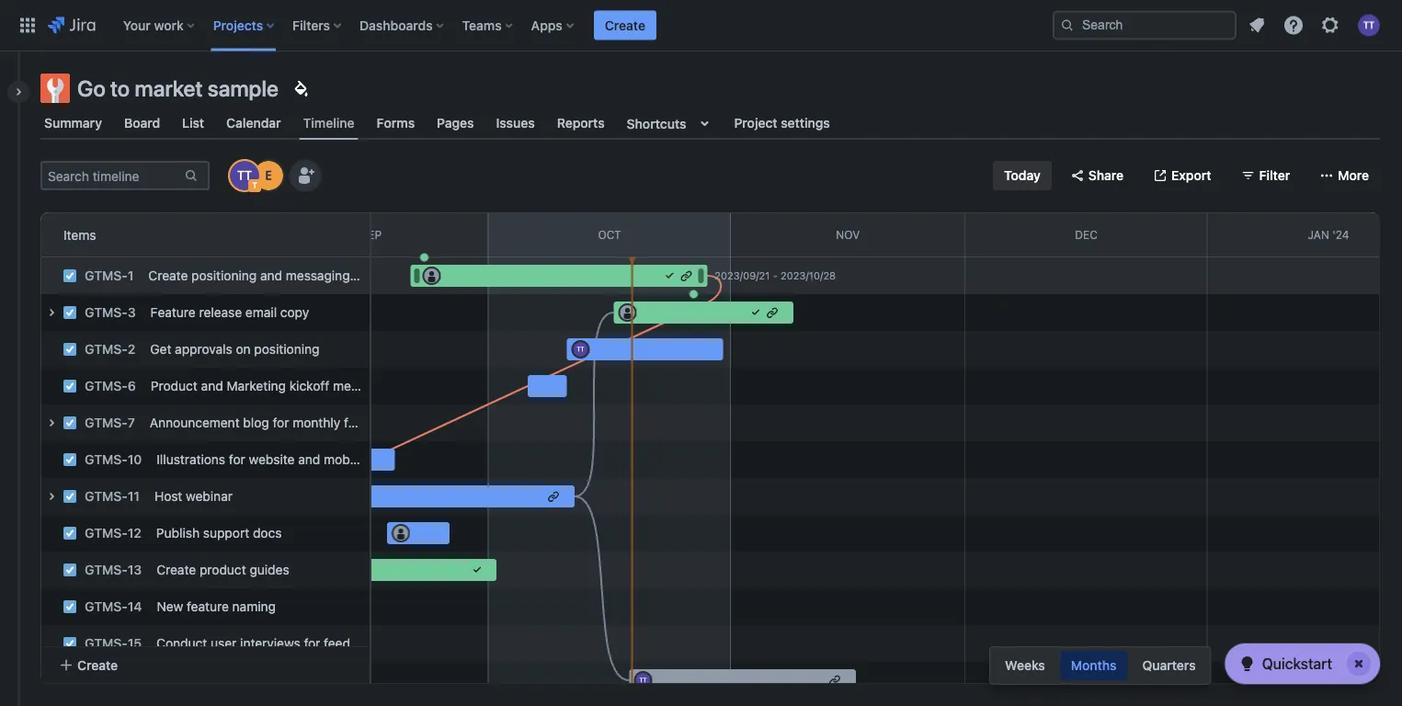 Task type: vqa. For each thing, say whether or not it's contained in the screenshot.
reports link
yes



Task type: locate. For each thing, give the bounding box(es) containing it.
for left feedback
[[304, 636, 320, 651]]

feedback
[[324, 636, 379, 651]]

1 vertical spatial show child issues image
[[40, 412, 63, 434]]

apps
[[531, 17, 563, 33]]

7 gtms- from the top
[[85, 489, 128, 504]]

gtms- for 7
[[85, 415, 128, 430]]

1 gtms- from the top
[[85, 268, 128, 283]]

gtms-7
[[85, 415, 135, 430]]

banner
[[0, 0, 1402, 52]]

gtms-13 link
[[85, 562, 142, 578]]

11 gtms- from the top
[[85, 636, 128, 651]]

create right apps dropdown button
[[605, 17, 646, 33]]

illustrations for website and mobile app
[[157, 452, 389, 467]]

1 horizontal spatial and
[[260, 268, 282, 283]]

task image left the gtms-16
[[63, 673, 77, 688]]

gtms-14 link
[[85, 599, 142, 614]]

10 gtms- from the top
[[85, 599, 128, 614]]

gtms- for 1
[[85, 268, 128, 283]]

positioning
[[191, 268, 257, 283], [254, 342, 320, 357]]

shortcuts
[[627, 116, 687, 131]]

settings
[[781, 115, 830, 131]]

2 horizontal spatial feature
[[401, 268, 443, 283]]

weeks button
[[994, 651, 1057, 681]]

teams button
[[457, 11, 520, 40]]

gtms- for 2
[[85, 342, 128, 357]]

gtms- down gtms-7
[[85, 452, 128, 467]]

release
[[199, 305, 242, 320]]

gtms-10 link
[[85, 452, 142, 467]]

your profile and settings image
[[1358, 14, 1380, 36]]

webinar
[[186, 489, 233, 504]]

summary link
[[40, 107, 106, 140]]

eloisefrancis23 image
[[254, 161, 283, 190]]

task image left gtms-13 at the left bottom of the page
[[63, 563, 77, 578]]

4 gtms- from the top
[[85, 378, 128, 394]]

Search timeline text field
[[42, 163, 182, 189]]

0 horizontal spatial create button
[[48, 649, 363, 682]]

create inside primary element
[[605, 17, 646, 33]]

get approvals on positioning
[[150, 342, 320, 357]]

set background color image
[[290, 77, 312, 99]]

feature release email copy
[[151, 305, 309, 320]]

4 task image from the top
[[63, 489, 77, 504]]

task image left gtms-2 link
[[63, 342, 77, 357]]

3 gtms- from the top
[[85, 342, 128, 357]]

task image down show child issues image
[[63, 526, 77, 541]]

jan '24
[[1308, 228, 1350, 241]]

1 task image from the top
[[63, 269, 77, 283]]

0 horizontal spatial feature
[[187, 599, 229, 614]]

dec
[[1075, 228, 1098, 241]]

calendar
[[226, 115, 281, 131]]

task image
[[63, 269, 77, 283], [63, 305, 77, 320], [63, 379, 77, 394], [63, 489, 77, 504], [63, 563, 77, 578], [63, 636, 77, 651], [63, 673, 77, 688]]

5 task image from the top
[[63, 563, 77, 578]]

6 task image from the top
[[63, 636, 77, 651]]

1 vertical spatial positioning
[[254, 342, 320, 357]]

task image left the gtms-14
[[63, 600, 77, 614]]

gtms- for 6
[[85, 378, 128, 394]]

tab list
[[29, 107, 1391, 140]]

forms
[[377, 115, 415, 131]]

feature right new at top
[[401, 268, 443, 283]]

task image for gtms-3
[[63, 305, 77, 320]]

task image for gtms-11
[[63, 489, 77, 504]]

gtms-1 link
[[85, 268, 134, 283]]

4 task image from the top
[[63, 526, 77, 541]]

task image up show child issues image
[[63, 452, 77, 467]]

1 task image from the top
[[63, 342, 77, 357]]

-
[[773, 270, 778, 282]]

9 gtms- from the top
[[85, 562, 128, 578]]

12 gtms- from the top
[[85, 673, 128, 688]]

'24
[[1333, 228, 1350, 241]]

gtms- down gtms-1
[[85, 305, 128, 320]]

gtms- down gtms-3
[[85, 342, 128, 357]]

apps button
[[526, 11, 581, 40]]

gtms- up the gtms-16
[[85, 636, 128, 651]]

publish
[[156, 526, 200, 541]]

marketing
[[227, 378, 286, 394]]

and
[[260, 268, 282, 283], [201, 378, 223, 394], [298, 452, 320, 467]]

announcement
[[150, 415, 240, 430]]

gtms-3
[[85, 305, 136, 320]]

and left mobile
[[298, 452, 320, 467]]

1 vertical spatial create button
[[48, 649, 363, 682]]

launch ad campaign
[[157, 673, 280, 688]]

and up email
[[260, 268, 282, 283]]

gtms- up gtms-12
[[85, 489, 128, 504]]

illustrations
[[157, 452, 225, 467]]

publish support docs
[[156, 526, 282, 541]]

8 gtms- from the top
[[85, 526, 128, 541]]

gtms-2 link
[[85, 342, 135, 357]]

tab list containing timeline
[[29, 107, 1391, 140]]

shortcuts button
[[623, 107, 720, 140]]

reports link
[[553, 107, 609, 140]]

gtms-11
[[85, 489, 140, 504]]

2 task image from the top
[[63, 416, 77, 430]]

show child issues image
[[40, 302, 63, 324], [40, 412, 63, 434]]

show child issues image left gtms-3
[[40, 302, 63, 324]]

task image for gtms-13
[[63, 563, 77, 578]]

filters
[[293, 17, 330, 33]]

gtms- down gtms-6
[[85, 415, 128, 430]]

task image for gtms-1
[[63, 269, 77, 283]]

3 task image from the top
[[63, 379, 77, 394]]

gtms- down 'gtms-11' at bottom
[[85, 526, 128, 541]]

gtms- down the gtms-15
[[85, 673, 128, 688]]

1 horizontal spatial create button
[[594, 11, 657, 40]]

dashboards
[[360, 17, 433, 33]]

task image left the gtms-15 link
[[63, 636, 77, 651]]

items
[[63, 227, 96, 242]]

list
[[182, 115, 204, 131]]

task image left 'gtms-11' at bottom
[[63, 489, 77, 504]]

gtms- up 'gtms-3' link
[[85, 268, 128, 283]]

2 task image from the top
[[63, 305, 77, 320]]

gtms- down gtms-12 "link"
[[85, 562, 128, 578]]

create down the gtms-15
[[77, 658, 118, 673]]

copy
[[280, 305, 309, 320]]

0 vertical spatial create button
[[594, 11, 657, 40]]

task image left gtms-6 link
[[63, 379, 77, 394]]

issues
[[496, 115, 535, 131]]

1 horizontal spatial feature
[[344, 415, 386, 430]]

2 show child issues image from the top
[[40, 412, 63, 434]]

task image
[[63, 342, 77, 357], [63, 416, 77, 430], [63, 452, 77, 467], [63, 526, 77, 541], [63, 600, 77, 614]]

host
[[154, 489, 182, 504]]

task image for gtms-15
[[63, 636, 77, 651]]

gtms- up the gtms-15 link
[[85, 599, 128, 614]]

5 task image from the top
[[63, 600, 77, 614]]

your
[[123, 17, 151, 33]]

task image left gtms-1 link
[[63, 269, 77, 283]]

guides
[[250, 562, 289, 578]]

board link
[[120, 107, 164, 140]]

15
[[128, 636, 142, 651]]

export
[[1172, 168, 1212, 183]]

create
[[605, 17, 646, 33], [148, 268, 188, 283], [157, 562, 196, 578], [77, 658, 118, 673]]

product
[[200, 562, 246, 578]]

and down approvals on the left
[[201, 378, 223, 394]]

for left the website
[[229, 452, 245, 467]]

gtms-12
[[85, 526, 142, 541]]

filter
[[1259, 168, 1290, 183]]

more button
[[1309, 161, 1380, 190]]

gtms-6 link
[[85, 378, 136, 394]]

2 vertical spatial feature
[[187, 599, 229, 614]]

positioning down copy
[[254, 342, 320, 357]]

show child issues image left gtms-7
[[40, 412, 63, 434]]

7 task image from the top
[[63, 673, 77, 688]]

projects
[[213, 17, 263, 33]]

updates
[[390, 415, 438, 430]]

project
[[734, 115, 778, 131]]

5 gtms- from the top
[[85, 415, 128, 430]]

jira image
[[48, 14, 95, 36], [48, 14, 95, 36]]

2 vertical spatial and
[[298, 452, 320, 467]]

go
[[77, 75, 106, 101]]

3
[[128, 305, 136, 320]]

gtms- for 15
[[85, 636, 128, 651]]

1 show child issues image from the top
[[40, 302, 63, 324]]

create product guides
[[157, 562, 289, 578]]

blog
[[243, 415, 269, 430]]

0 vertical spatial show child issues image
[[40, 302, 63, 324]]

for right blog
[[273, 415, 289, 430]]

6 gtms- from the top
[[85, 452, 128, 467]]

gtms-10
[[85, 452, 142, 467]]

2 gtms- from the top
[[85, 305, 128, 320]]

gtms-14
[[85, 599, 142, 614]]

approvals
[[175, 342, 232, 357]]

0 vertical spatial and
[[260, 268, 282, 283]]

website
[[249, 452, 295, 467]]

task image left gtms-3
[[63, 305, 77, 320]]

gtms- up gtms-7 link
[[85, 378, 128, 394]]

new feature naming
[[157, 599, 276, 614]]

feature down "meeting"
[[344, 415, 386, 430]]

reports
[[557, 115, 605, 131]]

1 vertical spatial and
[[201, 378, 223, 394]]

show child issues image for gtms-7
[[40, 412, 63, 434]]

task image left gtms-7
[[63, 416, 77, 430]]

gtms- for 12
[[85, 526, 128, 541]]

for
[[353, 268, 370, 283], [273, 415, 289, 430], [229, 452, 245, 467], [304, 636, 320, 651]]

feature right new
[[187, 599, 229, 614]]

create down the publish
[[157, 562, 196, 578]]

positioning up release
[[191, 268, 257, 283]]

2
[[128, 342, 135, 357]]

3 task image from the top
[[63, 452, 77, 467]]



Task type: describe. For each thing, give the bounding box(es) containing it.
product and marketing kickoff meeting
[[151, 378, 381, 394]]

timeline
[[303, 115, 355, 130]]

gtms- for 16
[[85, 673, 128, 688]]

search image
[[1060, 18, 1075, 33]]

jan
[[1308, 228, 1330, 241]]

gtms-12 link
[[85, 526, 142, 541]]

7
[[128, 415, 135, 430]]

forms link
[[373, 107, 419, 140]]

10
[[128, 452, 142, 467]]

issues link
[[493, 107, 539, 140]]

user
[[211, 636, 237, 651]]

host webinar
[[154, 489, 233, 504]]

projects button
[[208, 11, 282, 40]]

add people image
[[294, 165, 316, 187]]

primary element
[[11, 0, 1053, 51]]

task image for gtms-6
[[63, 379, 77, 394]]

gtms-6
[[85, 378, 136, 394]]

show child issues image for gtms-3
[[40, 302, 63, 324]]

check image
[[1237, 653, 1259, 675]]

gtms-15 link
[[85, 636, 142, 651]]

1 vertical spatial feature
[[344, 415, 386, 430]]

quarters button
[[1132, 651, 1207, 681]]

email
[[245, 305, 277, 320]]

task image for gtms-16
[[63, 673, 77, 688]]

create button inside primary element
[[594, 11, 657, 40]]

sidebar navigation image
[[0, 74, 40, 110]]

to
[[110, 75, 130, 101]]

task image for gtms-12
[[63, 526, 77, 541]]

appswitcher icon image
[[17, 14, 39, 36]]

for left new at top
[[353, 268, 370, 283]]

your work button
[[117, 11, 202, 40]]

app
[[367, 452, 389, 467]]

go to market sample
[[77, 75, 279, 101]]

on
[[236, 342, 251, 357]]

gtms-2
[[85, 342, 135, 357]]

new
[[157, 599, 183, 614]]

gtms- for 13
[[85, 562, 128, 578]]

support
[[203, 526, 249, 541]]

task image for gtms-14
[[63, 600, 77, 614]]

gtms-16
[[85, 673, 142, 688]]

export button
[[1142, 161, 1223, 190]]

Search field
[[1053, 11, 1237, 40]]

2 horizontal spatial and
[[298, 452, 320, 467]]

new
[[373, 268, 398, 283]]

months button
[[1060, 651, 1128, 681]]

gtms- for 10
[[85, 452, 128, 467]]

oct
[[598, 228, 621, 241]]

monthly
[[293, 415, 341, 430]]

gtms- for 14
[[85, 599, 128, 614]]

banner containing your work
[[0, 0, 1402, 52]]

nov
[[836, 228, 860, 241]]

project settings link
[[731, 107, 834, 140]]

ad
[[204, 673, 218, 688]]

share
[[1089, 168, 1124, 183]]

pages
[[437, 115, 474, 131]]

settings image
[[1320, 14, 1342, 36]]

more
[[1338, 168, 1369, 183]]

mobile
[[324, 452, 363, 467]]

gtms-16 link
[[85, 673, 142, 688]]

create up the feature
[[148, 268, 188, 283]]

0 vertical spatial feature
[[401, 268, 443, 283]]

quickstart
[[1262, 655, 1333, 673]]

task image for gtms-2
[[63, 342, 77, 357]]

task image for gtms-10
[[63, 452, 77, 467]]

conduct user interviews for feedback
[[156, 636, 379, 651]]

naming
[[232, 599, 276, 614]]

12
[[128, 526, 142, 541]]

2023/10/28
[[781, 270, 836, 282]]

gtms-13
[[85, 562, 142, 578]]

gtms- for 11
[[85, 489, 128, 504]]

project settings
[[734, 115, 830, 131]]

sep
[[361, 228, 382, 241]]

terry turtle image
[[230, 161, 259, 190]]

dismiss quickstart image
[[1345, 649, 1374, 679]]

weeks
[[1005, 658, 1045, 673]]

1
[[128, 268, 134, 283]]

14
[[128, 599, 142, 614]]

6
[[128, 378, 136, 394]]

gtms-3 link
[[85, 305, 136, 320]]

0 horizontal spatial and
[[201, 378, 223, 394]]

task image for gtms-7
[[63, 416, 77, 430]]

2023/09/21
[[715, 270, 770, 282]]

dashboards button
[[354, 11, 451, 40]]

interviews
[[240, 636, 300, 651]]

campaign
[[222, 673, 280, 688]]

board
[[124, 115, 160, 131]]

gtms-7 link
[[85, 415, 135, 430]]

11
[[128, 489, 140, 504]]

launch
[[157, 673, 200, 688]]

16
[[128, 673, 142, 688]]

share button
[[1059, 161, 1135, 190]]

filters button
[[287, 11, 349, 40]]

quickstart button
[[1226, 644, 1380, 684]]

0 vertical spatial positioning
[[191, 268, 257, 283]]

gtms-15
[[85, 636, 142, 651]]

show child issues image
[[40, 486, 63, 508]]

help image
[[1283, 14, 1305, 36]]

conduct
[[156, 636, 207, 651]]

calendar link
[[223, 107, 285, 140]]

2023/09/21 - 2023/10/28
[[715, 270, 836, 282]]

gtms- for 3
[[85, 305, 128, 320]]

today button
[[993, 161, 1052, 190]]

notifications image
[[1246, 14, 1268, 36]]

your work
[[123, 17, 184, 33]]

create positioning and messaging for new feature
[[148, 268, 443, 283]]



